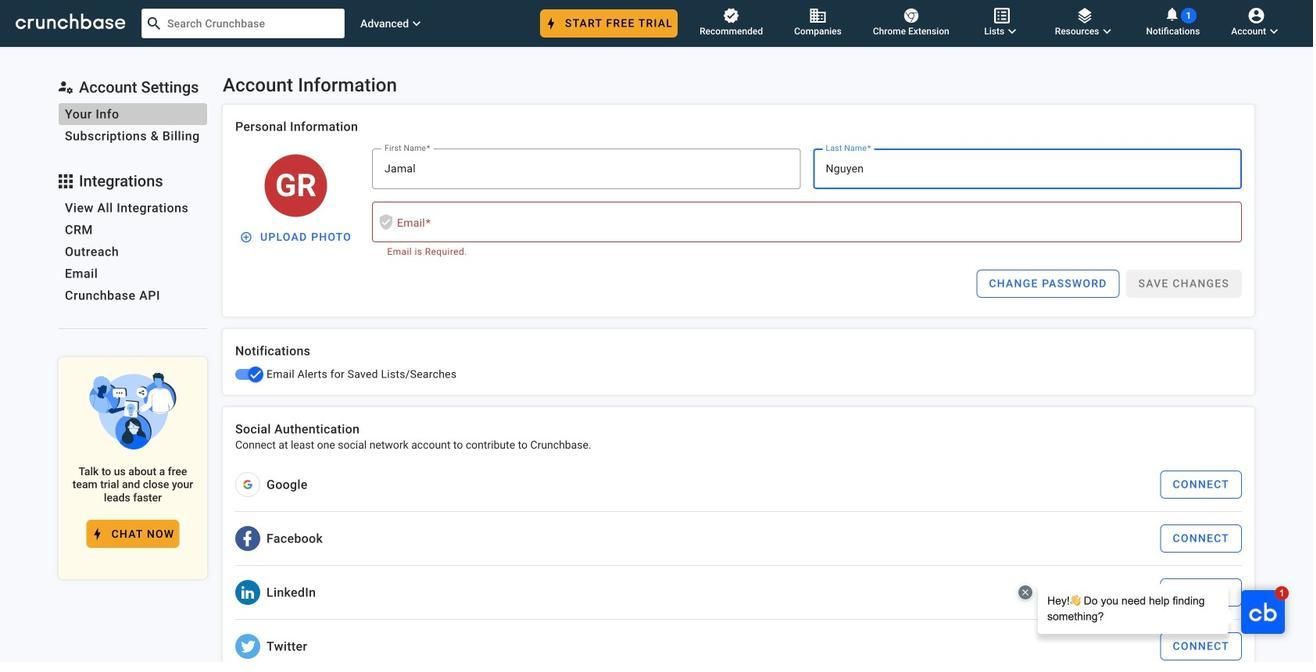 Task type: locate. For each thing, give the bounding box(es) containing it.
None email field
[[397, 213, 1230, 231]]

None text field
[[385, 160, 789, 178], [826, 160, 1230, 178], [385, 160, 789, 178], [826, 160, 1230, 178]]

0 vertical spatial navigation
[[59, 97, 207, 153]]

navigation
[[59, 97, 207, 153], [59, 191, 207, 313]]

1 navigation from the top
[[59, 97, 207, 153]]

1 vertical spatial navigation
[[59, 191, 207, 313]]

2 navigation from the top
[[59, 191, 207, 313]]



Task type: vqa. For each thing, say whether or not it's contained in the screenshot.
password field at the top of page
no



Task type: describe. For each thing, give the bounding box(es) containing it.
Search Crunchbase field
[[142, 9, 345, 38]]

on image
[[249, 368, 263, 382]]

off image
[[249, 368, 263, 382]]



